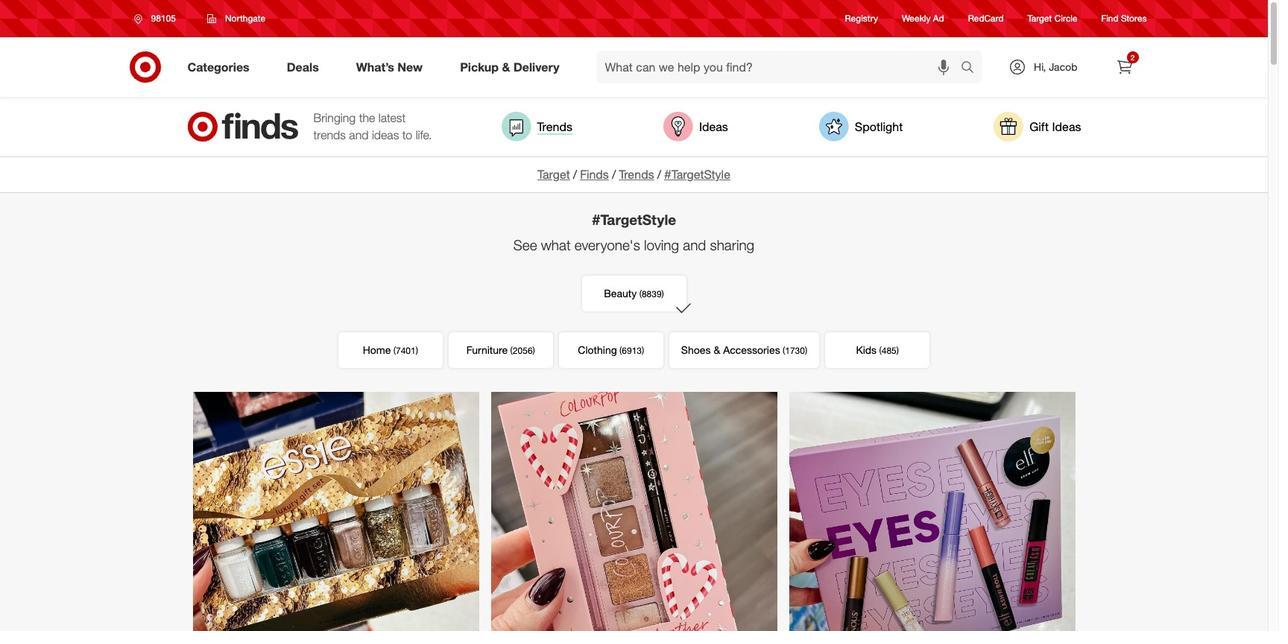 Task type: locate. For each thing, give the bounding box(es) containing it.
shoes & accessories ( 1730 )
[[681, 344, 808, 356]]

and
[[349, 127, 369, 142], [683, 236, 706, 253]]

0 horizontal spatial trends link
[[501, 112, 573, 142]]

1 horizontal spatial ideas
[[1052, 119, 1081, 134]]

#targetstyle
[[664, 167, 731, 182], [592, 211, 676, 228]]

1 horizontal spatial &
[[714, 344, 720, 356]]

2 horizontal spatial /
[[657, 167, 661, 182]]

what's new link
[[344, 51, 442, 84]]

shoes
[[681, 344, 711, 356]]

1 horizontal spatial and
[[683, 236, 706, 253]]

target
[[1028, 13, 1052, 24], [538, 167, 570, 182]]

kids
[[856, 344, 877, 356]]

& right the shoes
[[714, 344, 720, 356]]

0 horizontal spatial trends
[[537, 119, 573, 134]]

search button
[[954, 51, 990, 86]]

0 horizontal spatial user image by @twotargetmoms image
[[193, 392, 479, 632]]

what's
[[356, 59, 394, 74]]

1 horizontal spatial trends link
[[619, 167, 654, 182]]

( inside the kids ( 485 )
[[879, 345, 882, 356]]

/
[[573, 167, 577, 182], [612, 167, 616, 182], [657, 167, 661, 182]]

1 vertical spatial #targetstyle
[[592, 211, 676, 228]]

to
[[402, 127, 412, 142]]

search
[[954, 61, 990, 76]]

jacob
[[1049, 60, 1078, 73]]

( inside furniture ( 2056 )
[[510, 345, 513, 356]]

1 horizontal spatial trends
[[619, 167, 654, 182]]

ad
[[933, 13, 944, 24]]

#targetstyle down ideas link
[[664, 167, 731, 182]]

and inside "bringing the latest trends and ideas to life."
[[349, 127, 369, 142]]

target left the circle
[[1028, 13, 1052, 24]]

target finds image
[[187, 112, 299, 142]]

2
[[1131, 53, 1135, 62]]

target / finds / trends / #targetstyle
[[538, 167, 731, 182]]

( right clothing
[[620, 345, 622, 356]]

( right furniture
[[510, 345, 513, 356]]

trends up target link
[[537, 119, 573, 134]]

3 / from the left
[[657, 167, 661, 182]]

and right loving
[[683, 236, 706, 253]]

( inside clothing ( 6913 )
[[620, 345, 622, 356]]

0 vertical spatial #targetstyle
[[664, 167, 731, 182]]

registry link
[[845, 12, 878, 25]]

( right accessories
[[783, 345, 785, 356]]

0 horizontal spatial /
[[573, 167, 577, 182]]

ideas
[[372, 127, 399, 142]]

home ( 7401 )
[[363, 344, 418, 356]]

1730
[[785, 345, 805, 356]]

northgate button
[[197, 5, 275, 32]]

(
[[639, 288, 642, 300], [393, 345, 396, 356], [510, 345, 513, 356], [620, 345, 622, 356], [783, 345, 785, 356], [879, 345, 882, 356]]

2 / from the left
[[612, 167, 616, 182]]

) inside the kids ( 485 )
[[897, 345, 899, 356]]

target left the finds
[[538, 167, 570, 182]]

) inside furniture ( 2056 )
[[533, 345, 535, 356]]

target link
[[538, 167, 570, 182]]

ideas up #targetstyle link at the right
[[699, 119, 728, 134]]

0 horizontal spatial target
[[538, 167, 570, 182]]

) inside clothing ( 6913 )
[[642, 345, 644, 356]]

2 ideas from the left
[[1052, 119, 1081, 134]]

& right pickup
[[502, 59, 510, 74]]

) inside home ( 7401 )
[[416, 345, 418, 356]]

0 vertical spatial &
[[502, 59, 510, 74]]

) for clothing
[[642, 345, 644, 356]]

0 horizontal spatial ideas
[[699, 119, 728, 134]]

( right kids
[[879, 345, 882, 356]]

pickup
[[460, 59, 499, 74]]

and down the
[[349, 127, 369, 142]]

gift ideas
[[1030, 119, 1081, 134]]

2 horizontal spatial user image by @twotargetmoms image
[[789, 392, 1076, 632]]

1 ideas from the left
[[699, 119, 728, 134]]

ideas
[[699, 119, 728, 134], [1052, 119, 1081, 134]]

trends link
[[501, 112, 573, 142], [619, 167, 654, 182]]

/ right the finds link
[[612, 167, 616, 182]]

home
[[363, 344, 391, 356]]

bringing
[[314, 110, 356, 125]]

)
[[662, 288, 664, 300], [416, 345, 418, 356], [533, 345, 535, 356], [642, 345, 644, 356], [805, 345, 808, 356], [897, 345, 899, 356]]

pickup & delivery link
[[447, 51, 578, 84]]

furniture ( 2056 )
[[467, 344, 535, 356]]

1 horizontal spatial target
[[1028, 13, 1052, 24]]

98105 button
[[124, 5, 192, 32]]

/ left #targetstyle link at the right
[[657, 167, 661, 182]]

target for target / finds / trends / #targetstyle
[[538, 167, 570, 182]]

spotlight
[[855, 119, 903, 134]]

1 vertical spatial &
[[714, 344, 720, 356]]

) for kids
[[897, 345, 899, 356]]

trends link up target link
[[501, 112, 573, 142]]

ideas right gift
[[1052, 119, 1081, 134]]

target for target circle
[[1028, 13, 1052, 24]]

1 vertical spatial trends link
[[619, 167, 654, 182]]

0 vertical spatial trends
[[537, 119, 573, 134]]

) right "home"
[[416, 345, 418, 356]]

trends right the finds
[[619, 167, 654, 182]]

0 vertical spatial target
[[1028, 13, 1052, 24]]

northgate
[[225, 13, 266, 24]]

0 horizontal spatial and
[[349, 127, 369, 142]]

categories link
[[175, 51, 268, 84]]

what's new
[[356, 59, 423, 74]]

/ left the finds link
[[573, 167, 577, 182]]

trends
[[537, 119, 573, 134], [619, 167, 654, 182]]

&
[[502, 59, 510, 74], [714, 344, 720, 356]]

categories
[[188, 59, 250, 74]]

) right clothing
[[642, 345, 644, 356]]

trends link right the finds
[[619, 167, 654, 182]]

1 vertical spatial and
[[683, 236, 706, 253]]

( right beauty
[[639, 288, 642, 300]]

gift ideas link
[[994, 112, 1081, 142]]

2056
[[513, 345, 533, 356]]

) right accessories
[[805, 345, 808, 356]]

0 horizontal spatial &
[[502, 59, 510, 74]]

deals
[[287, 59, 319, 74]]

7401
[[396, 345, 416, 356]]

clothing ( 6913 )
[[578, 344, 644, 356]]

target inside 'link'
[[1028, 13, 1052, 24]]

#targetstyle up see what everyone's loving and sharing
[[592, 211, 676, 228]]

( inside home ( 7401 )
[[393, 345, 396, 356]]

) inside beauty ( 8839 )
[[662, 288, 664, 300]]

) right beauty
[[662, 288, 664, 300]]

& for delivery
[[502, 59, 510, 74]]

0 vertical spatial and
[[349, 127, 369, 142]]

finds
[[580, 167, 609, 182]]

gift
[[1030, 119, 1049, 134]]

( inside beauty ( 8839 )
[[639, 288, 642, 300]]

1 horizontal spatial /
[[612, 167, 616, 182]]

hi, jacob
[[1034, 60, 1078, 73]]

see
[[514, 236, 537, 253]]

target circle link
[[1028, 12, 1078, 25]]

registry
[[845, 13, 878, 24]]

pickup & delivery
[[460, 59, 560, 74]]

What can we help you find? suggestions appear below search field
[[596, 51, 965, 84]]

) right kids
[[897, 345, 899, 356]]

finds link
[[580, 167, 609, 182]]

user image by @twotargetmoms image
[[193, 392, 479, 632], [491, 392, 777, 632], [789, 392, 1076, 632]]

) right furniture
[[533, 345, 535, 356]]

( right "home"
[[393, 345, 396, 356]]

1 horizontal spatial user image by @twotargetmoms image
[[491, 392, 777, 632]]

1 vertical spatial target
[[538, 167, 570, 182]]

redcard
[[968, 13, 1004, 24]]



Task type: describe. For each thing, give the bounding box(es) containing it.
1 / from the left
[[573, 167, 577, 182]]

find stores link
[[1102, 12, 1147, 25]]

sharing
[[710, 236, 755, 253]]

beauty ( 8839 )
[[604, 287, 664, 300]]

what
[[541, 236, 571, 253]]

life.
[[416, 127, 432, 142]]

bringing the latest trends and ideas to life.
[[314, 110, 432, 142]]

weekly ad link
[[902, 12, 944, 25]]

) for furniture
[[533, 345, 535, 356]]

3 user image by @twotargetmoms image from the left
[[789, 392, 1076, 632]]

( for clothing
[[620, 345, 622, 356]]

loving
[[644, 236, 679, 253]]

deals link
[[274, 51, 338, 84]]

stores
[[1121, 13, 1147, 24]]

accessories
[[723, 344, 780, 356]]

new
[[398, 59, 423, 74]]

redcard link
[[968, 12, 1004, 25]]

target circle
[[1028, 13, 1078, 24]]

) for beauty
[[662, 288, 664, 300]]

( inside shoes & accessories ( 1730 )
[[783, 345, 785, 356]]

clothing
[[578, 344, 617, 356]]

trends
[[314, 127, 346, 142]]

the
[[359, 110, 375, 125]]

furniture
[[467, 344, 508, 356]]

ideas inside 'link'
[[1052, 119, 1081, 134]]

weekly ad
[[902, 13, 944, 24]]

485
[[882, 345, 897, 356]]

) inside shoes & accessories ( 1730 )
[[805, 345, 808, 356]]

( for kids
[[879, 345, 882, 356]]

and for trends
[[349, 127, 369, 142]]

circle
[[1055, 13, 1078, 24]]

weekly
[[902, 13, 931, 24]]

2 user image by @twotargetmoms image from the left
[[491, 392, 777, 632]]

( for beauty
[[639, 288, 642, 300]]

delivery
[[514, 59, 560, 74]]

#targetstyle link
[[664, 167, 731, 182]]

6913
[[622, 345, 642, 356]]

0 vertical spatial trends link
[[501, 112, 573, 142]]

ideas link
[[664, 112, 728, 142]]

beauty
[[604, 287, 637, 300]]

spotlight link
[[819, 112, 903, 142]]

8839
[[642, 288, 662, 300]]

hi,
[[1034, 60, 1046, 73]]

latest
[[379, 110, 406, 125]]

) for home
[[416, 345, 418, 356]]

see what everyone's loving and sharing
[[514, 236, 755, 253]]

( for home
[[393, 345, 396, 356]]

everyone's
[[575, 236, 640, 253]]

& for accessories
[[714, 344, 720, 356]]

2 link
[[1108, 51, 1141, 84]]

98105
[[151, 13, 176, 24]]

1 vertical spatial trends
[[619, 167, 654, 182]]

find stores
[[1102, 13, 1147, 24]]

kids ( 485 )
[[856, 344, 899, 356]]

and for loving
[[683, 236, 706, 253]]

( for furniture
[[510, 345, 513, 356]]

find
[[1102, 13, 1119, 24]]

1 user image by @twotargetmoms image from the left
[[193, 392, 479, 632]]



Task type: vqa. For each thing, say whether or not it's contained in the screenshot.


